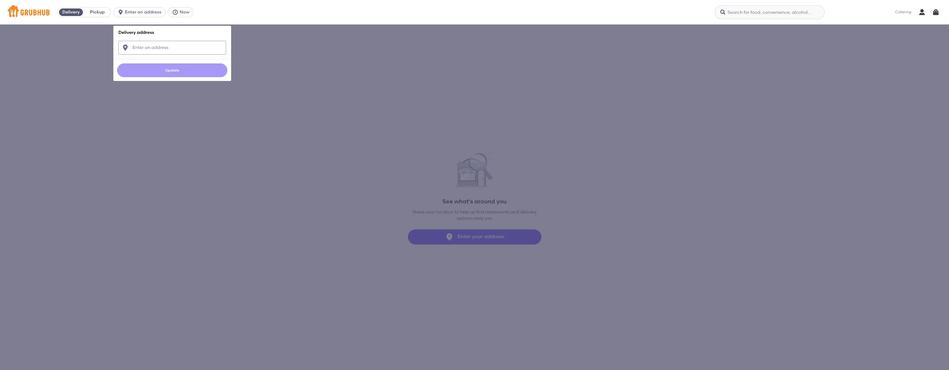 Task type: vqa. For each thing, say whether or not it's contained in the screenshot.
the Replied to the bottom
no



Task type: locate. For each thing, give the bounding box(es) containing it.
share your location to help us find restaurants and delivery options near you
[[412, 209, 537, 221]]

1 vertical spatial enter
[[458, 234, 471, 240]]

near
[[474, 216, 484, 221]]

address down restaurants
[[484, 234, 504, 240]]

find
[[476, 209, 484, 215]]

your
[[426, 209, 435, 215], [472, 234, 483, 240]]

0 horizontal spatial you
[[485, 216, 492, 221]]

svg image down delivery address on the left
[[122, 44, 129, 51]]

1 horizontal spatial delivery
[[118, 30, 136, 35]]

you
[[497, 198, 507, 205], [485, 216, 492, 221]]

address down 'enter an address' at top left
[[137, 30, 154, 35]]

help
[[460, 209, 469, 215]]

2 vertical spatial address
[[484, 234, 504, 240]]

1 vertical spatial delivery
[[118, 30, 136, 35]]

0 vertical spatial address
[[144, 9, 161, 15]]

see what's around you
[[443, 198, 507, 205]]

0 vertical spatial you
[[497, 198, 507, 205]]

and
[[511, 209, 519, 215]]

0 vertical spatial your
[[426, 209, 435, 215]]

0 vertical spatial enter
[[125, 9, 136, 15]]

1 vertical spatial address
[[137, 30, 154, 35]]

0 vertical spatial svg image
[[118, 9, 124, 15]]

enter an address button
[[113, 7, 168, 17]]

svg image
[[118, 9, 124, 15], [122, 44, 129, 51]]

delivery inside button
[[62, 9, 80, 15]]

1 horizontal spatial svg image
[[720, 9, 726, 15]]

delivery
[[62, 9, 80, 15], [118, 30, 136, 35]]

delivery down 'enter an address' button
[[118, 30, 136, 35]]

your inside button
[[472, 234, 483, 240]]

address
[[144, 9, 161, 15], [137, 30, 154, 35], [484, 234, 504, 240]]

svg image inside 'enter an address' button
[[118, 9, 124, 15]]

your inside "share your location to help us find restaurants and delivery options near you"
[[426, 209, 435, 215]]

svg image left an
[[118, 9, 124, 15]]

your right share
[[426, 209, 435, 215]]

enter inside the main navigation navigation
[[125, 9, 136, 15]]

svg image inside now button
[[172, 9, 178, 15]]

0 horizontal spatial enter
[[125, 9, 136, 15]]

0 horizontal spatial delivery
[[62, 9, 80, 15]]

0 vertical spatial delivery
[[62, 9, 80, 15]]

pickup button
[[84, 7, 111, 17]]

Enter an address search field
[[118, 41, 226, 55]]

1 vertical spatial your
[[472, 234, 483, 240]]

svg image
[[932, 8, 940, 16], [172, 9, 178, 15], [720, 9, 726, 15]]

enter for enter your address
[[458, 234, 471, 240]]

share
[[412, 209, 425, 215]]

delivery left pickup
[[62, 9, 80, 15]]

1 horizontal spatial your
[[472, 234, 483, 240]]

you right near on the bottom of page
[[485, 216, 492, 221]]

enter right 'position icon'
[[458, 234, 471, 240]]

1 horizontal spatial enter
[[458, 234, 471, 240]]

enter left an
[[125, 9, 136, 15]]

pickup
[[90, 9, 105, 15]]

us
[[470, 209, 475, 215]]

catering button
[[891, 5, 916, 19]]

delivery for delivery
[[62, 9, 80, 15]]

enter for enter an address
[[125, 9, 136, 15]]

address right an
[[144, 9, 161, 15]]

restaurants
[[485, 209, 510, 215]]

enter
[[125, 9, 136, 15], [458, 234, 471, 240]]

1 vertical spatial you
[[485, 216, 492, 221]]

you up restaurants
[[497, 198, 507, 205]]

now
[[180, 9, 189, 15]]

0 horizontal spatial svg image
[[172, 9, 178, 15]]

catering
[[895, 10, 912, 14]]

0 horizontal spatial your
[[426, 209, 435, 215]]

your down near on the bottom of page
[[472, 234, 483, 240]]



Task type: describe. For each thing, give the bounding box(es) containing it.
what's
[[454, 198, 473, 205]]

update button
[[117, 63, 227, 77]]

update
[[165, 68, 179, 72]]

enter your address button
[[408, 229, 541, 245]]

delivery for delivery address
[[118, 30, 136, 35]]

address for enter your address
[[484, 234, 504, 240]]

your for share
[[426, 209, 435, 215]]

main navigation navigation
[[0, 0, 949, 370]]

position icon image
[[445, 233, 454, 241]]

see
[[443, 198, 453, 205]]

delivery
[[520, 209, 537, 215]]

your for enter
[[472, 234, 483, 240]]

delivery button
[[58, 7, 84, 17]]

options
[[457, 216, 473, 221]]

address for enter an address
[[144, 9, 161, 15]]

you inside "share your location to help us find restaurants and delivery options near you"
[[485, 216, 492, 221]]

location
[[436, 209, 454, 215]]

2 horizontal spatial svg image
[[932, 8, 940, 16]]

1 horizontal spatial you
[[497, 198, 507, 205]]

enter an address
[[125, 9, 161, 15]]

now button
[[168, 7, 196, 17]]

around
[[475, 198, 495, 205]]

1 vertical spatial svg image
[[122, 44, 129, 51]]

delivery address
[[118, 30, 154, 35]]

enter your address
[[458, 234, 504, 240]]

an
[[137, 9, 143, 15]]

to
[[455, 209, 459, 215]]



